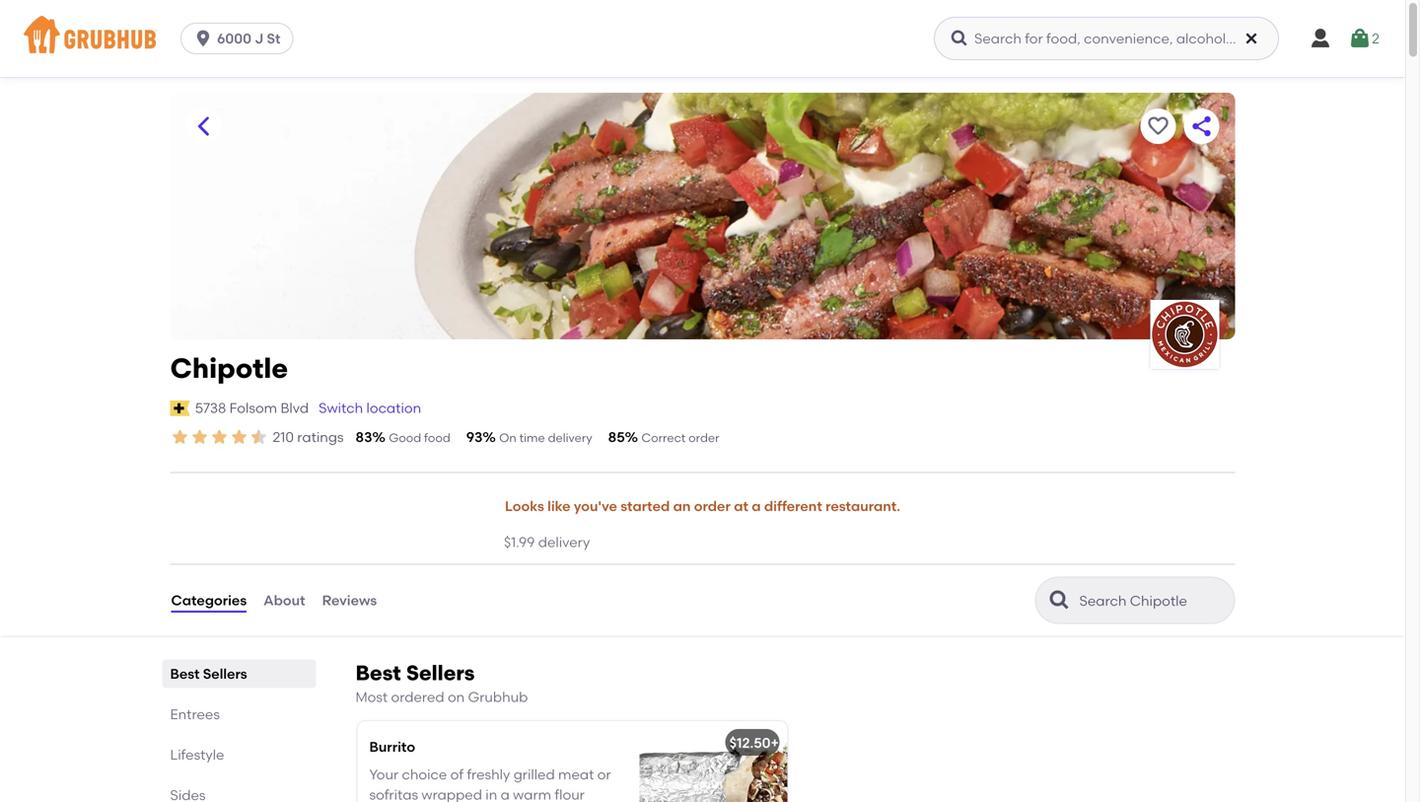 Task type: locate. For each thing, give the bounding box(es) containing it.
1 horizontal spatial sellers
[[406, 661, 475, 686]]

main navigation navigation
[[0, 0, 1406, 77]]

looks like you've started an order at a different restaurant. button
[[504, 485, 902, 528]]

Search for food, convenience, alcohol... search field
[[934, 17, 1280, 60]]

categories button
[[170, 565, 248, 636]]

order right correct
[[689, 431, 720, 445]]

categories
[[171, 592, 247, 609]]

$1.99 delivery
[[504, 534, 590, 550]]

chipotle logo image
[[1151, 300, 1220, 369]]

0 horizontal spatial svg image
[[193, 29, 213, 48]]

$12.50
[[730, 734, 771, 751]]

85
[[608, 429, 625, 445]]

order
[[689, 431, 720, 445], [694, 498, 731, 515]]

svg image inside "6000 j st" 'button'
[[193, 29, 213, 48]]

svg image
[[1349, 27, 1373, 50], [193, 29, 213, 48]]

reviews button
[[321, 565, 378, 636]]

sellers inside best sellers most ordered on grubhub
[[406, 661, 475, 686]]

best inside best sellers most ordered on grubhub
[[356, 661, 401, 686]]

most
[[356, 689, 388, 706]]

search icon image
[[1048, 589, 1072, 612]]

sellers
[[406, 661, 475, 686], [203, 666, 247, 682]]

about button
[[263, 565, 306, 636]]

93
[[466, 429, 483, 445]]

best for best sellers most ordered on grubhub
[[356, 661, 401, 686]]

burrito image
[[640, 721, 788, 802]]

save this restaurant button
[[1141, 109, 1177, 144]]

svg image inside 2 button
[[1349, 27, 1373, 50]]

6000 j st
[[217, 30, 281, 47]]

0 vertical spatial delivery
[[548, 431, 593, 445]]

time
[[520, 431, 545, 445]]

best up most
[[356, 661, 401, 686]]

sellers up on
[[406, 661, 475, 686]]

correct order
[[642, 431, 720, 445]]

1 vertical spatial order
[[694, 498, 731, 515]]

star icon image
[[170, 427, 190, 447], [190, 427, 210, 447], [210, 427, 229, 447], [229, 427, 249, 447], [249, 427, 269, 447], [249, 427, 269, 447]]

order left at
[[694, 498, 731, 515]]

delivery down like
[[538, 534, 590, 550]]

2 button
[[1349, 21, 1380, 56]]

$12.50 +
[[730, 734, 779, 751]]

lifestyle
[[170, 747, 224, 763]]

switch location
[[319, 400, 421, 417]]

svg image
[[1309, 27, 1333, 50], [950, 29, 970, 48], [1244, 31, 1260, 46]]

subscription pass image
[[170, 400, 190, 416]]

0 vertical spatial order
[[689, 431, 720, 445]]

0 horizontal spatial best
[[170, 666, 200, 682]]

looks
[[505, 498, 544, 515]]

best up entrees
[[170, 666, 200, 682]]

switch location button
[[318, 397, 422, 419]]

0 horizontal spatial sellers
[[203, 666, 247, 682]]

correct
[[642, 431, 686, 445]]

good
[[389, 431, 421, 445]]

best sellers
[[170, 666, 247, 682]]

1 horizontal spatial best
[[356, 661, 401, 686]]

delivery right time
[[548, 431, 593, 445]]

6000
[[217, 30, 252, 47]]

best
[[356, 661, 401, 686], [170, 666, 200, 682]]

Search Chipotle search field
[[1078, 592, 1229, 610]]

save this restaurant image
[[1147, 114, 1171, 138]]

delivery
[[548, 431, 593, 445], [538, 534, 590, 550]]

best for best sellers
[[170, 666, 200, 682]]

on
[[499, 431, 517, 445]]

order inside button
[[694, 498, 731, 515]]

1 horizontal spatial svg image
[[1349, 27, 1373, 50]]

sellers up entrees
[[203, 666, 247, 682]]

svg image for 2
[[1349, 27, 1373, 50]]



Task type: vqa. For each thing, say whether or not it's contained in the screenshot.


Task type: describe. For each thing, give the bounding box(es) containing it.
entrees
[[170, 706, 220, 723]]

sellers for best sellers
[[203, 666, 247, 682]]

different
[[765, 498, 823, 515]]

5738
[[195, 400, 226, 417]]

an
[[674, 498, 691, 515]]

good food
[[389, 431, 451, 445]]

food
[[424, 431, 451, 445]]

1 horizontal spatial svg image
[[1244, 31, 1260, 46]]

83
[[356, 429, 372, 445]]

ratings
[[297, 429, 344, 445]]

share icon image
[[1190, 114, 1214, 138]]

sellers for best sellers most ordered on grubhub
[[406, 661, 475, 686]]

1 vertical spatial delivery
[[538, 534, 590, 550]]

started
[[621, 498, 670, 515]]

folsom
[[230, 400, 277, 417]]

6000 j st button
[[181, 23, 301, 54]]

2 horizontal spatial svg image
[[1309, 27, 1333, 50]]

switch
[[319, 400, 363, 417]]

like
[[548, 498, 571, 515]]

a
[[752, 498, 761, 515]]

$1.99
[[504, 534, 535, 550]]

blvd
[[281, 400, 309, 417]]

chipotle
[[170, 352, 288, 385]]

svg image for 6000 j st
[[193, 29, 213, 48]]

about
[[264, 592, 305, 609]]

caret left icon image
[[192, 114, 216, 138]]

5738 folsom blvd
[[195, 400, 309, 417]]

restaurant.
[[826, 498, 901, 515]]

reviews
[[322, 592, 377, 609]]

looks like you've started an order at a different restaurant.
[[505, 498, 901, 515]]

grubhub
[[468, 689, 528, 706]]

5738 folsom blvd button
[[194, 397, 310, 419]]

you've
[[574, 498, 618, 515]]

best sellers most ordered on grubhub
[[356, 661, 528, 706]]

+
[[771, 734, 779, 751]]

2
[[1373, 30, 1380, 47]]

ordered
[[391, 689, 445, 706]]

location
[[367, 400, 421, 417]]

burrito
[[370, 738, 415, 755]]

st
[[267, 30, 281, 47]]

210
[[273, 429, 294, 445]]

at
[[734, 498, 749, 515]]

210 ratings
[[273, 429, 344, 445]]

on
[[448, 689, 465, 706]]

0 horizontal spatial svg image
[[950, 29, 970, 48]]

j
[[255, 30, 264, 47]]

on time delivery
[[499, 431, 593, 445]]



